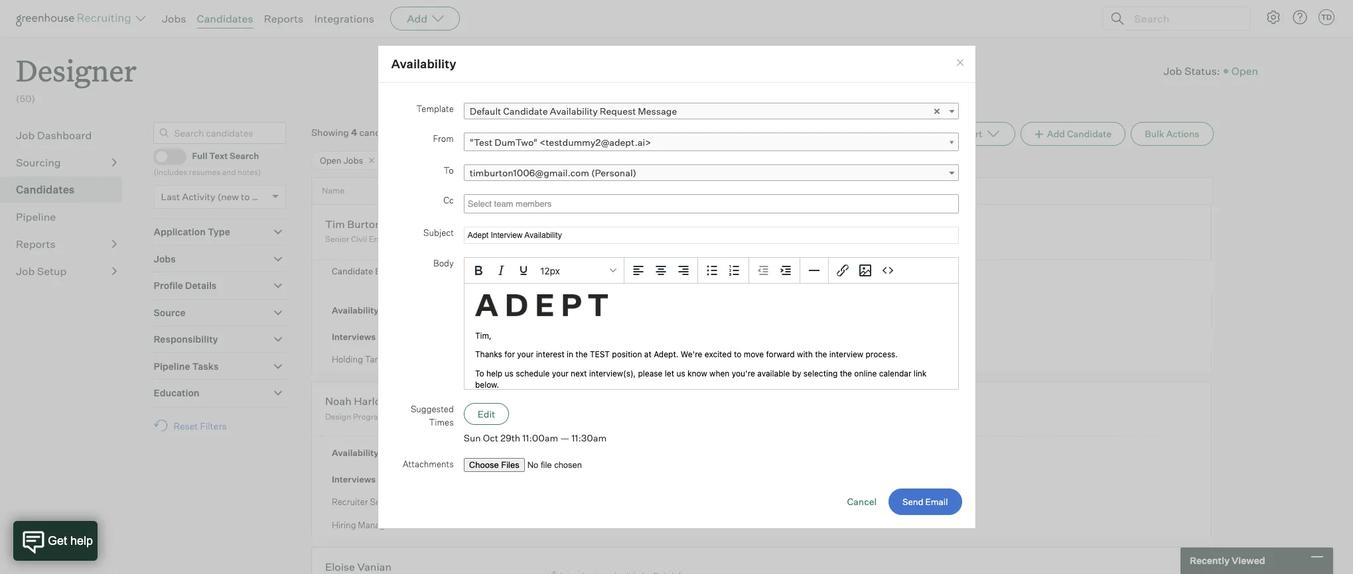 Task type: locate. For each thing, give the bounding box(es) containing it.
none submit inside the availability "dialog"
[[889, 489, 962, 515]]

0 horizontal spatial candidates link
[[16, 182, 117, 198]]

1 vertical spatial schedule interview link
[[545, 520, 628, 531]]

None file field
[[464, 458, 627, 472]]

engineering
[[431, 235, 476, 244]]

None submit
[[889, 489, 962, 515]]

0 horizontal spatial tank
[[365, 355, 384, 365]]

schedule for schedule interview
[[545, 520, 586, 531]]

2 vertical spatial at
[[422, 412, 429, 422]]

candidates right jobs link
[[197, 12, 253, 25]]

1 horizontal spatial holding
[[653, 228, 683, 238]]

td button
[[1319, 9, 1334, 25]]

hiring
[[332, 520, 356, 531]]

1 horizontal spatial add
[[1047, 128, 1065, 139]]

1 schedule interview link from the top
[[545, 354, 628, 366]]

0 vertical spatial screen
[[370, 497, 398, 508]]

0 horizontal spatial schedule
[[606, 228, 640, 238]]

0 vertical spatial pipeline
[[16, 210, 56, 223]]

1 vertical spatial add
[[1047, 128, 1065, 139]]

3 toolbar from the left
[[749, 258, 800, 284]]

2 interviews from the top
[[332, 475, 376, 485]]

1 vertical spatial tank
[[365, 355, 384, 365]]

to inside the availability "dialog"
[[444, 165, 454, 176]]

<testdummy2@adept.ai>
[[539, 137, 651, 148]]

Search text field
[[1131, 9, 1238, 28]]

job/status
[[561, 186, 604, 196]]

dashboard
[[37, 129, 92, 142]]

open down showing
[[320, 155, 341, 166]]

integrations
[[314, 12, 374, 25]]

burton
[[347, 218, 381, 231]]

candidate
[[503, 106, 548, 117], [1067, 128, 1112, 139], [332, 266, 373, 277]]

eloise vanian link
[[325, 561, 391, 575]]

0 vertical spatial manager
[[387, 412, 420, 422]]

11:30am
[[572, 433, 607, 444]]

0 vertical spatial interview
[[560, 228, 595, 238]]

type
[[208, 226, 230, 238]]

times
[[429, 417, 454, 428]]

2 schedule interview link from the top
[[545, 520, 628, 531]]

job
[[1163, 64, 1182, 77], [16, 129, 35, 142], [16, 265, 35, 278]]

1 vertical spatial reports link
[[16, 236, 117, 252]]

application type
[[154, 226, 230, 238]]

Subject text field
[[464, 227, 959, 244]]

to for to
[[444, 165, 454, 176]]

job for job status:
[[1163, 64, 1182, 77]]

1 horizontal spatial at
[[422, 412, 429, 422]]

schedule left request
[[678, 354, 718, 366]]

candidate down civil
[[332, 266, 373, 277]]

education
[[154, 388, 199, 399]]

designer
[[16, 50, 137, 90]]

0 vertical spatial add
[[407, 12, 427, 25]]

tank up 12:00pm at the top
[[685, 228, 703, 238]]

1 vertical spatial holding
[[332, 355, 363, 365]]

1 horizontal spatial candidate
[[503, 106, 548, 117]]

4 toolbar from the left
[[829, 258, 902, 284]]

sun oct 29th 11:00am — 11:30am
[[464, 433, 607, 444]]

add inside add popup button
[[407, 12, 427, 25]]

candidate up 'dumtwo"'
[[503, 106, 548, 117]]

interview
[[560, 228, 595, 238], [588, 354, 628, 366], [588, 520, 628, 531]]

holding up noah
[[332, 355, 363, 365]]

to be sent, nov 1, 2023 at 12:00pm cancel
[[561, 266, 748, 277]]

tank up harlow at left bottom
[[365, 355, 384, 365]]

1 vertical spatial job
[[16, 129, 35, 142]]

candidates down sourcing
[[16, 183, 75, 196]]

timburton1006@gmail.com (personal)
[[470, 167, 636, 179]]

"test
[[470, 137, 493, 148]]

interview to schedule for holding tank
[[560, 228, 703, 238]]

0 vertical spatial tank
[[685, 228, 703, 238]]

harlow
[[354, 395, 389, 408]]

full text search (includes resumes and notes)
[[154, 151, 261, 177]]

schedule left for at the top left
[[606, 228, 640, 238]]

full
[[192, 151, 207, 162]]

1 schedule from the top
[[545, 354, 586, 366]]

activity
[[182, 191, 215, 203]]

1 vertical spatial reports
[[16, 237, 56, 251]]

1 vertical spatial screen
[[395, 520, 423, 531]]

at inside tim burton senior civil engineer at rsa engineering
[[404, 235, 411, 244]]

checkmark image
[[160, 151, 170, 160]]

1 horizontal spatial cancel
[[847, 496, 877, 507]]

0 vertical spatial open
[[1231, 64, 1258, 77]]

reports up job setup
[[16, 237, 56, 251]]

vanian
[[357, 561, 391, 574]]

1 vertical spatial schedule
[[545, 520, 586, 531]]

0 horizontal spatial candidates
[[16, 183, 75, 196]]

to for to be sent, nov 1, 2023 at 12:00pm cancel
[[561, 266, 572, 277]]

0 vertical spatial cancel
[[719, 266, 748, 277]]

2 horizontal spatial at
[[663, 266, 672, 277]]

job for job setup
[[16, 265, 35, 278]]

request
[[720, 354, 753, 366]]

1 horizontal spatial reports link
[[264, 12, 304, 25]]

0 vertical spatial at
[[404, 235, 411, 244]]

candidates
[[197, 12, 253, 25], [16, 183, 75, 196]]

0 vertical spatial candidates
[[197, 12, 253, 25]]

manager down recruiter screen
[[358, 520, 393, 531]]

12px toolbar
[[464, 258, 624, 284]]

filters
[[200, 421, 227, 432]]

0 vertical spatial reports link
[[264, 12, 304, 25]]

0 vertical spatial candidates link
[[197, 12, 253, 25]]

0 vertical spatial interviews
[[332, 332, 376, 343]]

1 horizontal spatial to
[[597, 228, 604, 238]]

candidates link up the pipeline link
[[16, 182, 117, 198]]

screen down recruiter screen
[[395, 520, 423, 531]]

0 horizontal spatial open
[[320, 155, 341, 166]]

open right status:
[[1231, 64, 1258, 77]]

setup
[[37, 265, 67, 278]]

to left old)
[[241, 191, 250, 203]]

reports link down the pipeline link
[[16, 236, 117, 252]]

candidates link
[[197, 12, 253, 25], [16, 182, 117, 198]]

recently
[[1190, 556, 1230, 567]]

old)
[[252, 191, 269, 203]]

coordinator: test dumtwo
[[569, 155, 677, 166]]

0 vertical spatial schedule
[[545, 354, 586, 366]]

2 schedule from the top
[[545, 520, 586, 531]]

civil
[[351, 235, 367, 244]]

bulk
[[1145, 128, 1164, 139]]

recruiter
[[332, 497, 368, 508]]

candidate left bulk
[[1067, 128, 1112, 139]]

0 vertical spatial reports
[[264, 12, 304, 25]]

noah harlow design program manager at google
[[325, 395, 458, 422]]

to for to be scheduled
[[467, 155, 477, 166]]

candidate for add
[[1067, 128, 1112, 139]]

0 horizontal spatial pipeline
[[16, 210, 56, 223]]

noah harlow link
[[325, 395, 389, 410]]

last
[[161, 191, 180, 203]]

screen up "hiring manager screen"
[[370, 497, 398, 508]]

manager right program
[[387, 412, 420, 422]]

schedule interview link for tim burton
[[545, 354, 628, 366]]

2 horizontal spatial candidate
[[1067, 128, 1112, 139]]

at inside noah harlow design program manager at google
[[422, 412, 429, 422]]

senior
[[325, 235, 349, 244]]

0 vertical spatial schedule interview link
[[545, 354, 628, 366]]

manager inside noah harlow design program manager at google
[[387, 412, 420, 422]]

0 vertical spatial candidate
[[503, 106, 548, 117]]

1 vertical spatial at
[[663, 266, 672, 277]]

1 vertical spatial candidate
[[1067, 128, 1112, 139]]

2 vertical spatial candidate
[[332, 266, 373, 277]]

manager
[[387, 412, 420, 422], [358, 520, 393, 531]]

1 horizontal spatial open
[[1231, 64, 1258, 77]]

12px group
[[464, 258, 958, 284]]

"test dumtwo" <testdummy2@adept.ai> link
[[464, 133, 959, 152]]

candidates link right jobs link
[[197, 12, 253, 25]]

pipeline down sourcing
[[16, 210, 56, 223]]

1 horizontal spatial pipeline
[[154, 361, 190, 372]]

0 horizontal spatial cancel
[[719, 266, 748, 277]]

job left setup
[[16, 265, 35, 278]]

interview for schedule interview
[[588, 520, 628, 531]]

12:00pm
[[674, 266, 712, 277]]

interviews up holding tank
[[332, 332, 376, 343]]

2 vertical spatial job
[[16, 265, 35, 278]]

candidate inside the availability "dialog"
[[503, 106, 548, 117]]

search
[[230, 151, 259, 162]]

at left the google
[[422, 412, 429, 422]]

1,
[[630, 266, 637, 277]]

recruiter screen
[[332, 497, 398, 508]]

scheduled
[[492, 155, 535, 166]]

interviews up recruiter
[[332, 475, 376, 485]]

0 horizontal spatial to
[[444, 165, 454, 176]]

toolbar
[[624, 258, 698, 284], [698, 258, 749, 284], [749, 258, 800, 284], [829, 258, 902, 284]]

1 interviews from the top
[[332, 332, 376, 343]]

holding right for at the top left
[[653, 228, 683, 238]]

cancel inside the availability "dialog"
[[847, 496, 877, 507]]

(personal)
[[591, 167, 636, 179]]

2 vertical spatial jobs
[[154, 253, 176, 265]]

1 vertical spatial interview
[[588, 354, 628, 366]]

details
[[185, 280, 217, 291]]

rsa
[[413, 235, 429, 244]]

2 vertical spatial interview
[[588, 520, 628, 531]]

0 vertical spatial holding
[[653, 228, 683, 238]]

add inside add candidate link
[[1047, 128, 1065, 139]]

screen
[[370, 497, 398, 508], [395, 520, 423, 531]]

report
[[953, 128, 982, 139]]

cancel link
[[719, 266, 748, 277]]

candidate for default
[[503, 106, 548, 117]]

job left status:
[[1163, 64, 1182, 77]]

suggested times
[[411, 404, 454, 428]]

2 horizontal spatial to
[[561, 266, 572, 277]]

designer (50)
[[16, 50, 137, 104]]

pipeline
[[16, 210, 56, 223], [154, 361, 190, 372]]

0 horizontal spatial at
[[404, 235, 411, 244]]

job up sourcing
[[16, 129, 35, 142]]

reports link left integrations
[[264, 12, 304, 25]]

0 horizontal spatial candidate
[[332, 266, 373, 277]]

at left rsa
[[404, 235, 411, 244]]

1 horizontal spatial schedule
[[678, 354, 718, 366]]

oct
[[483, 433, 498, 444]]

1 horizontal spatial to
[[467, 155, 477, 166]]

0 horizontal spatial add
[[407, 12, 427, 25]]

program
[[353, 412, 385, 422]]

job dashboard link
[[16, 127, 117, 143]]

tank
[[685, 228, 703, 238], [365, 355, 384, 365]]

2 toolbar from the left
[[698, 258, 749, 284]]

0 horizontal spatial holding
[[332, 355, 363, 365]]

add for add
[[407, 12, 427, 25]]

availability
[[391, 57, 456, 71], [550, 106, 598, 117], [332, 306, 379, 316], [332, 448, 379, 459]]

reports left integrations
[[264, 12, 304, 25]]

0 vertical spatial schedule
[[606, 228, 640, 238]]

at right 2023
[[663, 266, 672, 277]]

1 horizontal spatial reports
[[264, 12, 304, 25]]

engineer
[[369, 235, 402, 244]]

configure image
[[1265, 9, 1281, 25]]

0 vertical spatial job
[[1163, 64, 1182, 77]]

candidate reports are now available! apply filters and select "view in app" element
[[894, 122, 1015, 146]]

to up sent,
[[597, 228, 604, 238]]

pipeline up the education
[[154, 361, 190, 372]]

for
[[641, 228, 652, 238]]

bulk actions link
[[1131, 122, 1213, 146]]

schedule
[[606, 228, 640, 238], [678, 354, 718, 366]]

1 vertical spatial cancel
[[847, 496, 877, 507]]

1 vertical spatial candidates
[[16, 183, 75, 196]]

0 horizontal spatial to
[[241, 191, 250, 203]]

to be scheduled
[[467, 155, 535, 166]]

None text field
[[464, 196, 565, 212]]

Search candidates field
[[154, 122, 286, 144]]

1 vertical spatial open
[[320, 155, 341, 166]]

0 horizontal spatial reports link
[[16, 236, 117, 252]]

1 vertical spatial interviews
[[332, 475, 376, 485]]

add candidate
[[1047, 128, 1112, 139]]

greenhouse recruiting image
[[16, 11, 135, 27]]

1 vertical spatial pipeline
[[154, 361, 190, 372]]

schedule interview link
[[545, 354, 628, 366], [545, 520, 628, 531]]

tim burton senior civil engineer at rsa engineering
[[325, 218, 476, 244]]

pipeline for pipeline tasks
[[154, 361, 190, 372]]



Task type: describe. For each thing, give the bounding box(es) containing it.
reset filters
[[173, 421, 227, 432]]

showing 4 candidate applications
[[311, 127, 458, 138]]

message
[[638, 106, 677, 117]]

tasks
[[192, 361, 219, 372]]

job setup link
[[16, 263, 117, 279]]

schedule interview link for noah harlow
[[545, 520, 628, 531]]

test
[[621, 155, 639, 166]]

holding tank
[[332, 355, 384, 365]]

"test dumtwo" <testdummy2@adept.ai>
[[470, 137, 651, 148]]

generate
[[910, 128, 951, 139]]

dumtwo"
[[495, 137, 537, 148]]

generate report
[[910, 128, 982, 139]]

1 horizontal spatial tank
[[685, 228, 703, 238]]

body
[[433, 258, 454, 269]]

(50)
[[16, 93, 35, 104]]

subject
[[423, 228, 454, 238]]

timburton1006@gmail.com
[[470, 167, 589, 179]]

at for noah harlow
[[422, 412, 429, 422]]

last activity (new to old) option
[[161, 191, 269, 203]]

availability dialog
[[377, 45, 976, 529]]

from
[[433, 133, 454, 144]]

recently viewed
[[1190, 556, 1265, 567]]

suggested
[[411, 404, 454, 415]]

email
[[375, 266, 398, 277]]

open for open
[[1231, 64, 1258, 77]]

bulk actions
[[1145, 128, 1199, 139]]

holding inside interview to schedule for holding tank link
[[653, 228, 683, 238]]

sourcing link
[[16, 154, 117, 170]]

1 vertical spatial candidates link
[[16, 182, 117, 198]]

request
[[600, 106, 636, 117]]

hiring manager screen
[[332, 520, 423, 531]]

application
[[154, 226, 206, 238]]

close image
[[955, 58, 965, 68]]

showing
[[311, 127, 349, 138]]

cc
[[443, 195, 454, 206]]

sent,
[[587, 266, 609, 277]]

schedule for schedule interview | send self-schedule request
[[545, 354, 586, 366]]

1 vertical spatial schedule
[[678, 354, 718, 366]]

edit
[[478, 409, 495, 420]]

edit button
[[464, 403, 509, 425]]

(new
[[217, 191, 239, 203]]

|
[[630, 355, 632, 366]]

profile
[[154, 280, 183, 291]]

self-
[[659, 354, 678, 366]]

default candidate availability request message link
[[464, 103, 959, 119]]

integrations link
[[314, 12, 374, 25]]

pipeline for pipeline
[[16, 210, 56, 223]]

be
[[574, 266, 585, 277]]

availability down candidate email
[[332, 306, 379, 316]]

name
[[322, 186, 344, 196]]

viewed
[[1232, 556, 1265, 567]]

12px button
[[535, 259, 621, 282]]

sourcing
[[16, 156, 61, 169]]

at for tim burton
[[404, 235, 411, 244]]

1 toolbar from the left
[[624, 258, 698, 284]]

availability down add popup button
[[391, 57, 456, 71]]

design
[[325, 412, 351, 422]]

1 vertical spatial jobs
[[343, 155, 363, 166]]

template
[[416, 104, 454, 114]]

td
[[1321, 13, 1332, 22]]

jobs link
[[162, 12, 186, 25]]

sun
[[464, 433, 481, 444]]

open for open jobs
[[320, 155, 341, 166]]

11:00am
[[522, 433, 558, 444]]

coordinator:
[[569, 155, 620, 166]]

job status:
[[1163, 64, 1220, 77]]

1 horizontal spatial candidates link
[[197, 12, 253, 25]]

pipeline link
[[16, 209, 117, 225]]

0 vertical spatial jobs
[[162, 12, 186, 25]]

dumtwo
[[641, 155, 677, 166]]

1 vertical spatial manager
[[358, 520, 393, 531]]

open jobs
[[320, 155, 363, 166]]

schedule interview
[[545, 520, 628, 531]]

1 horizontal spatial candidates
[[197, 12, 253, 25]]

applications
[[405, 127, 458, 138]]

interview for schedule interview | send self-schedule request
[[588, 354, 628, 366]]

last activity (new to old)
[[161, 191, 269, 203]]

job setup
[[16, 265, 67, 278]]

none text field inside the availability "dialog"
[[464, 196, 565, 212]]

notes)
[[238, 167, 261, 177]]

td button
[[1316, 7, 1337, 28]]

1 vertical spatial to
[[597, 228, 604, 238]]

add button
[[390, 7, 460, 31]]

be
[[479, 155, 490, 166]]

eloise
[[325, 561, 355, 574]]

resumes
[[189, 167, 220, 177]]

generate report button
[[894, 122, 1015, 146]]

0 horizontal spatial reports
[[16, 237, 56, 251]]

text
[[209, 151, 228, 162]]

status:
[[1184, 64, 1220, 77]]

availability up "test dumtwo" <testdummy2@adept.ai> at the top
[[550, 106, 598, 117]]

interview to schedule for holding tank link
[[548, 227, 706, 239]]

0 vertical spatial to
[[241, 191, 250, 203]]

job dashboard
[[16, 129, 92, 142]]

(includes
[[154, 167, 187, 177]]

and
[[222, 167, 236, 177]]

add for add candidate
[[1047, 128, 1065, 139]]

4
[[351, 127, 357, 138]]

none file field inside the availability "dialog"
[[464, 458, 627, 472]]

12px
[[540, 265, 560, 276]]

candidate
[[359, 127, 403, 138]]

reset
[[173, 421, 198, 432]]

job for job dashboard
[[16, 129, 35, 142]]

designer link
[[16, 37, 137, 92]]

cancel button
[[847, 496, 877, 507]]

availability down program
[[332, 448, 379, 459]]

responsibility
[[154, 334, 218, 345]]



Task type: vqa. For each thing, say whether or not it's contained in the screenshot.
To corresponding to To Be Scheduled
yes



